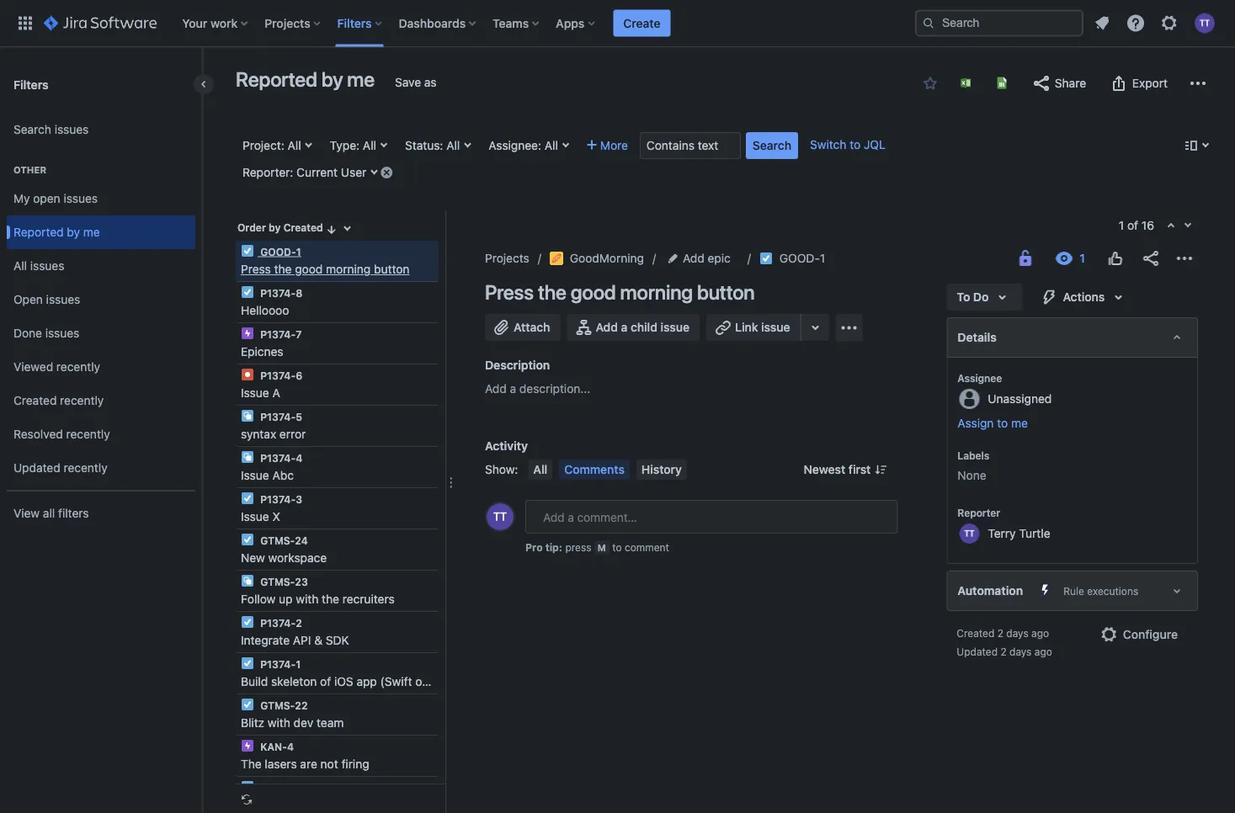 Task type: vqa. For each thing, say whether or not it's contained in the screenshot.


Task type: locate. For each thing, give the bounding box(es) containing it.
press the good morning button up 8
[[241, 262, 410, 276]]

a inside 'button'
[[621, 320, 628, 334]]

0 horizontal spatial good-1
[[258, 246, 301, 258]]

issue down subtask image
[[241, 469, 269, 483]]

add a child issue
[[596, 320, 690, 334]]

actions
[[1063, 290, 1105, 304]]

task image up blitz
[[241, 698, 254, 712]]

2 vertical spatial me
[[1011, 416, 1028, 430]]

details
[[958, 331, 997, 344]]

task image
[[759, 252, 773, 265], [241, 533, 254, 547], [241, 616, 254, 629]]

4 task image from the top
[[241, 657, 254, 670]]

3 for p1374-
[[296, 493, 302, 505]]

good-
[[260, 246, 296, 258], [780, 251, 820, 265]]

create button
[[613, 10, 671, 37]]

7
[[296, 328, 302, 340]]

recently down 'created recently' link
[[66, 427, 110, 441]]

1 horizontal spatial 4
[[296, 452, 302, 464]]

filters
[[337, 16, 372, 30], [13, 77, 49, 91]]

actions button
[[1029, 284, 1139, 311]]

press
[[565, 541, 591, 553]]

recently for updated recently
[[64, 461, 108, 475]]

the
[[274, 262, 292, 276], [538, 280, 567, 304], [322, 592, 339, 606]]

to right 'assign'
[[997, 416, 1008, 430]]

1 horizontal spatial search
[[753, 139, 792, 152]]

reported by me down projects dropdown button
[[236, 67, 375, 91]]

reported
[[236, 67, 317, 91], [13, 225, 64, 239]]

p1374- for issue x
[[260, 493, 296, 505]]

3 for kan-
[[287, 782, 294, 794]]

1 horizontal spatial updated
[[957, 646, 998, 658]]

of left "16"
[[1128, 219, 1139, 232]]

with down the 23
[[296, 592, 319, 606]]

task image up issue x
[[241, 492, 254, 505]]

created down automation on the bottom
[[957, 627, 995, 639]]

create
[[623, 16, 661, 30]]

0 vertical spatial gtms-
[[260, 535, 295, 547]]

press the good morning button down "goodmorning"
[[485, 280, 755, 304]]

1 vertical spatial 3
[[287, 782, 294, 794]]

0 horizontal spatial reported
[[13, 225, 64, 239]]

created down viewed
[[13, 394, 57, 408]]

search up other
[[13, 123, 51, 137]]

of left ios
[[320, 675, 331, 689]]

1 vertical spatial updated
[[957, 646, 998, 658]]

unassigned
[[988, 392, 1052, 405]]

banner
[[0, 0, 1235, 47]]

5 p1374- from the top
[[260, 452, 296, 464]]

p1374-8
[[258, 287, 303, 299]]

0 vertical spatial filters
[[337, 16, 372, 30]]

jira software image
[[44, 13, 157, 33], [44, 13, 157, 33]]

1 vertical spatial to
[[997, 416, 1008, 430]]

1 vertical spatial filters
[[13, 77, 49, 91]]

p1374- up a
[[260, 370, 296, 381]]

days
[[1007, 627, 1029, 639], [1010, 646, 1032, 658]]

filters inside filters popup button
[[337, 16, 372, 30]]

0 horizontal spatial updated
[[13, 461, 60, 475]]

created inside other group
[[13, 394, 57, 408]]

to right the 'm'
[[612, 541, 622, 553]]

small image
[[325, 223, 338, 236]]

recruiters
[[343, 592, 395, 606]]

me down unassigned
[[1011, 416, 1028, 430]]

search issues link
[[7, 113, 195, 147]]

1 up skeleton
[[296, 658, 301, 670]]

2 horizontal spatial me
[[1011, 416, 1028, 430]]

0 vertical spatial issue
[[241, 386, 269, 400]]

filters
[[58, 507, 89, 520]]

issues for all issues
[[30, 259, 64, 273]]

2 horizontal spatial by
[[322, 67, 343, 91]]

search for search issues
[[13, 123, 51, 137]]

issue right link
[[761, 320, 790, 334]]

1 vertical spatial press
[[485, 280, 534, 304]]

turtle
[[1019, 526, 1051, 540]]

open
[[33, 192, 60, 206]]

1 vertical spatial projects
[[485, 251, 529, 265]]

remove criteria image
[[380, 165, 393, 179]]

good down goodmorning link
[[571, 280, 616, 304]]

2 horizontal spatial add
[[683, 251, 705, 265]]

recently down the resolved recently link
[[64, 461, 108, 475]]

1 horizontal spatial good-
[[780, 251, 820, 265]]

1 up link web pages and more image
[[820, 251, 825, 265]]

gtms-
[[260, 535, 295, 547], [260, 576, 295, 588], [260, 700, 295, 712]]

task image up 'new'
[[241, 533, 254, 547]]

all for project: all
[[288, 139, 301, 152]]

actions image
[[1175, 248, 1195, 269]]

a
[[272, 386, 280, 400]]

1 horizontal spatial projects
[[485, 251, 529, 265]]

2 vertical spatial to
[[612, 541, 622, 553]]

ago
[[1032, 627, 1049, 639], [1035, 646, 1052, 658]]

next issue 'p1374-8' ( type 'j' ) image
[[1181, 219, 1195, 232]]

1 gtms- from the top
[[260, 535, 295, 547]]

a left child
[[621, 320, 628, 334]]

projects left goodmorning image
[[485, 251, 529, 265]]

16
[[1142, 219, 1154, 232]]

0 horizontal spatial reported by me
[[13, 225, 100, 239]]

add for add a child issue
[[596, 320, 618, 334]]

epic image
[[241, 739, 254, 753]]

add epic button
[[664, 248, 736, 269]]

open issues
[[13, 293, 80, 307]]

filters right projects dropdown button
[[337, 16, 372, 30]]

1 horizontal spatial created
[[283, 222, 323, 234]]

current
[[297, 165, 338, 179]]

Search field
[[915, 10, 1084, 37]]

by
[[322, 67, 343, 91], [269, 222, 281, 234], [67, 225, 80, 239]]

history
[[642, 463, 682, 477]]

filters up search issues
[[13, 77, 49, 91]]

0 horizontal spatial a
[[510, 382, 516, 396]]

a for description...
[[510, 382, 516, 396]]

0 vertical spatial press
[[241, 262, 271, 276]]

created left small icon
[[283, 222, 323, 234]]

0 horizontal spatial morning
[[326, 262, 371, 276]]

3 task image from the top
[[241, 492, 254, 505]]

task image for integrate api & sdk
[[241, 616, 254, 629]]

updated recently link
[[7, 451, 195, 485]]

4 for abc
[[296, 452, 302, 464]]

p1374- up helloooo
[[260, 287, 296, 299]]

task image down the the in the bottom left of the page
[[241, 781, 254, 794]]

1 vertical spatial search
[[753, 139, 792, 152]]

updated inside other group
[[13, 461, 60, 475]]

projects inside dropdown button
[[265, 16, 310, 30]]

0 vertical spatial task image
[[759, 252, 773, 265]]

reported up all issues
[[13, 225, 64, 239]]

issues
[[55, 123, 89, 137], [64, 192, 98, 206], [30, 259, 64, 273], [46, 293, 80, 307], [45, 326, 79, 340]]

0 vertical spatial press the good morning button
[[241, 262, 410, 276]]

search inside button
[[753, 139, 792, 152]]

1 vertical spatial kan-
[[260, 782, 287, 794]]

syntax
[[241, 427, 276, 441]]

6 p1374- from the top
[[260, 493, 296, 505]]

2 horizontal spatial the
[[538, 280, 567, 304]]

reported by me inside "link"
[[13, 225, 100, 239]]

gtms- for up
[[260, 576, 295, 588]]

0 horizontal spatial good-
[[260, 246, 296, 258]]

3 gtms- from the top
[[260, 700, 295, 712]]

me left save
[[347, 67, 375, 91]]

0 horizontal spatial with
[[268, 716, 290, 730]]

all for status: all
[[446, 139, 460, 152]]

issue right child
[[661, 320, 690, 334]]

menu bar
[[525, 460, 690, 480]]

by right order
[[269, 222, 281, 234]]

projects for projects dropdown button
[[265, 16, 310, 30]]

1 vertical spatial 4
[[287, 741, 294, 753]]

good- left copy link to issue icon
[[780, 251, 820, 265]]

updated down resolved
[[13, 461, 60, 475]]

issue left x
[[241, 510, 269, 524]]

1 vertical spatial the
[[538, 280, 567, 304]]

0 vertical spatial search
[[13, 123, 51, 137]]

6 task image from the top
[[241, 781, 254, 794]]

2 kan- from the top
[[260, 782, 287, 794]]

0 horizontal spatial of
[[320, 675, 331, 689]]

terry
[[988, 526, 1016, 540]]

2 vertical spatial issue
[[241, 510, 269, 524]]

issue for issue a
[[241, 386, 269, 400]]

3 issue from the top
[[241, 510, 269, 524]]

p1374- up skeleton
[[260, 658, 296, 670]]

task image inside kan-3 link
[[241, 781, 254, 794]]

morning
[[326, 262, 371, 276], [620, 280, 693, 304]]

labels pin to top. only you can see pinned fields. image
[[993, 449, 1006, 462]]

1 kan- from the top
[[260, 741, 287, 753]]

0 horizontal spatial me
[[83, 225, 100, 239]]

p1374- up the 'abc'
[[260, 452, 296, 464]]

0 vertical spatial updated
[[13, 461, 60, 475]]

0 horizontal spatial 4
[[287, 741, 294, 753]]

switch to jql
[[810, 138, 886, 152]]

2 gtms- from the top
[[260, 576, 295, 588]]

22
[[295, 700, 308, 712]]

add app image
[[839, 318, 859, 338]]

1 vertical spatial me
[[83, 225, 100, 239]]

add inside 'add epic' popup button
[[683, 251, 705, 265]]

add inside add a child issue 'button'
[[596, 320, 618, 334]]

0 horizontal spatial 3
[[287, 782, 294, 794]]

add for add epic
[[683, 251, 705, 265]]

good-1 down order by created
[[258, 246, 301, 258]]

reported by me link
[[7, 216, 195, 249]]

all
[[288, 139, 301, 152], [363, 139, 376, 152], [446, 139, 460, 152], [545, 139, 558, 152], [13, 259, 27, 273], [533, 463, 548, 477]]

press up p1374-8
[[241, 262, 271, 276]]

projects right work at the top left of page
[[265, 16, 310, 30]]

other group
[[7, 147, 195, 490]]

0 horizontal spatial issue
[[661, 320, 690, 334]]

0 vertical spatial of
[[1128, 219, 1139, 232]]

0 vertical spatial me
[[347, 67, 375, 91]]

assignee: all
[[489, 139, 558, 152]]

help image
[[1126, 13, 1146, 33]]

all right status:
[[446, 139, 460, 152]]

share
[[1055, 76, 1086, 90]]

add down description
[[485, 382, 507, 396]]

1 horizontal spatial button
[[697, 280, 755, 304]]

the left the recruiters
[[322, 592, 339, 606]]

morning up child
[[620, 280, 693, 304]]

1 vertical spatial button
[[697, 280, 755, 304]]

dashboards
[[399, 16, 466, 30]]

search image
[[922, 16, 936, 30]]

recently up created recently
[[56, 360, 100, 374]]

all up reporter: current user
[[288, 139, 301, 152]]

type:
[[330, 139, 360, 152]]

4 down error
[[296, 452, 302, 464]]

all right type: on the left top
[[363, 139, 376, 152]]

0 vertical spatial button
[[374, 262, 410, 276]]

1 horizontal spatial filters
[[337, 16, 372, 30]]

0 horizontal spatial filters
[[13, 77, 49, 91]]

1 horizontal spatial by
[[269, 222, 281, 234]]

2 task image from the top
[[241, 285, 254, 299]]

search
[[13, 123, 51, 137], [753, 139, 792, 152]]

menu bar containing all
[[525, 460, 690, 480]]

a down description
[[510, 382, 516, 396]]

banner containing your work
[[0, 0, 1235, 47]]

p1374-7
[[258, 328, 302, 340]]

1 task image from the top
[[241, 244, 254, 258]]

gtms- up blitz with dev team
[[260, 700, 295, 712]]

reported inside "link"
[[13, 225, 64, 239]]

1 horizontal spatial add
[[596, 320, 618, 334]]

your work
[[182, 16, 238, 30]]

new
[[241, 551, 265, 565]]

all right assignee:
[[545, 139, 558, 152]]

2 issue from the left
[[761, 320, 790, 334]]

4 for lasers
[[287, 741, 294, 753]]

gtms- for workspace
[[260, 535, 295, 547]]

p1374- for helloooo
[[260, 287, 296, 299]]

2 vertical spatial gtms-
[[260, 700, 295, 712]]

executions
[[1087, 585, 1139, 597]]

add a child issue button
[[567, 314, 700, 341]]

4 up lasers
[[287, 741, 294, 753]]

vote options: no one has voted for this issue yet. image
[[1106, 248, 1126, 269]]

1 horizontal spatial morning
[[620, 280, 693, 304]]

recently for created recently
[[60, 394, 104, 408]]

the up p1374-8
[[274, 262, 292, 276]]

0 vertical spatial reported
[[236, 67, 317, 91]]

2 p1374- from the top
[[260, 328, 296, 340]]

to left jql
[[850, 138, 861, 152]]

share image
[[1141, 248, 1161, 269]]

issues for done issues
[[45, 326, 79, 340]]

not available - this is the first issue image
[[1165, 220, 1178, 233]]

0 vertical spatial 3
[[296, 493, 302, 505]]

1 horizontal spatial reported by me
[[236, 67, 375, 91]]

by inside "link"
[[67, 225, 80, 239]]

1 vertical spatial task image
[[241, 533, 254, 547]]

reported by me down the my open issues
[[13, 225, 100, 239]]

projects for projects link
[[485, 251, 529, 265]]

issue
[[661, 320, 690, 334], [761, 320, 790, 334]]

4
[[296, 452, 302, 464], [287, 741, 294, 753]]

0 horizontal spatial projects
[[265, 16, 310, 30]]

primary element
[[10, 0, 915, 47]]

copy link to issue image
[[822, 251, 836, 264]]

add left child
[[596, 320, 618, 334]]

good- down order by created
[[260, 246, 296, 258]]

0 vertical spatial projects
[[265, 16, 310, 30]]

follow
[[241, 592, 276, 606]]

issue down bug image
[[241, 386, 269, 400]]

1 horizontal spatial of
[[1128, 219, 1139, 232]]

epic
[[708, 251, 731, 265]]

flutter)
[[430, 675, 470, 689]]

4 p1374- from the top
[[260, 411, 296, 423]]

subtask image
[[241, 451, 254, 464]]

done issues link
[[7, 317, 195, 350]]

switch
[[810, 138, 847, 152]]

all up open
[[13, 259, 27, 273]]

with down the "gtms-22"
[[268, 716, 290, 730]]

export button
[[1101, 70, 1176, 97]]

search left switch
[[753, 139, 792, 152]]

0 vertical spatial morning
[[326, 262, 371, 276]]

the down goodmorning image
[[538, 280, 567, 304]]

0 vertical spatial to
[[850, 138, 861, 152]]

goodmorning image
[[550, 252, 563, 265]]

activity
[[485, 439, 528, 453]]

task image left the good-1 link
[[759, 252, 773, 265]]

gtms- up new workspace
[[260, 535, 295, 547]]

3 down lasers
[[287, 782, 294, 794]]

subtask image
[[241, 409, 254, 423]]

0 vertical spatial 4
[[296, 452, 302, 464]]

task image up build
[[241, 657, 254, 670]]

press down projects link
[[485, 280, 534, 304]]

rule executions
[[1064, 585, 1139, 597]]

0 vertical spatial with
[[296, 592, 319, 606]]

1 issue from the top
[[241, 386, 269, 400]]

1 horizontal spatial a
[[621, 320, 628, 334]]

all right show:
[[533, 463, 548, 477]]

jql
[[864, 138, 886, 152]]

3 up 24
[[296, 493, 302, 505]]

2 horizontal spatial to
[[997, 416, 1008, 430]]

p1374-4
[[258, 452, 302, 464]]

updated down automation on the bottom
[[957, 646, 998, 658]]

0 vertical spatial a
[[621, 320, 628, 334]]

add epic
[[683, 251, 731, 265]]

p1374- up integrate
[[260, 617, 296, 629]]

good
[[295, 262, 323, 276], [571, 280, 616, 304]]

7 p1374- from the top
[[260, 617, 296, 629]]

p1374- for issue abc
[[260, 452, 296, 464]]

1 vertical spatial created
[[13, 394, 57, 408]]

1 vertical spatial gtms-
[[260, 576, 295, 588]]

p1374- up "syntax error"
[[260, 411, 296, 423]]

0 vertical spatial add
[[683, 251, 705, 265]]

sdk
[[326, 634, 349, 648]]

1 vertical spatial issue
[[241, 469, 269, 483]]

p1374- up x
[[260, 493, 296, 505]]

all issues link
[[7, 249, 195, 283]]

done issues
[[13, 326, 79, 340]]

link issue button
[[707, 314, 802, 341]]

reported down projects dropdown button
[[236, 67, 317, 91]]

by down the my open issues
[[67, 225, 80, 239]]

history button
[[637, 460, 687, 480]]

me inside button
[[1011, 416, 1028, 430]]

0 vertical spatial created
[[283, 222, 323, 234]]

abc
[[272, 469, 294, 483]]

task image
[[241, 244, 254, 258], [241, 285, 254, 299], [241, 492, 254, 505], [241, 657, 254, 670], [241, 698, 254, 712], [241, 781, 254, 794]]

0 horizontal spatial by
[[67, 225, 80, 239]]

to inside the assign to me button
[[997, 416, 1008, 430]]

kan- up lasers
[[260, 741, 287, 753]]

newest first
[[804, 463, 871, 477]]

by inside "link"
[[269, 222, 281, 234]]

newest
[[804, 463, 846, 477]]

1 vertical spatial a
[[510, 382, 516, 396]]

1 vertical spatial reported by me
[[13, 225, 100, 239]]

recently down viewed recently link
[[60, 394, 104, 408]]

task image down follow at the bottom left of the page
[[241, 616, 254, 629]]

p1374- up epicnes
[[260, 328, 296, 340]]

0 vertical spatial good
[[295, 262, 323, 276]]

Add a comment… field
[[525, 500, 898, 534]]

morning down small icon
[[326, 262, 371, 276]]

0 horizontal spatial the
[[274, 262, 292, 276]]

1 horizontal spatial reported
[[236, 67, 317, 91]]

gtms- for with
[[260, 700, 295, 712]]

project:
[[243, 139, 284, 152]]

good up 8
[[295, 262, 323, 276]]

2 issue from the top
[[241, 469, 269, 483]]

all
[[43, 507, 55, 520]]

settings image
[[1160, 13, 1180, 33]]

1 horizontal spatial to
[[850, 138, 861, 152]]

order by created link
[[236, 217, 340, 237]]

kan- for 3
[[260, 782, 287, 794]]

2 horizontal spatial created
[[957, 627, 995, 639]]

by for order by created "link"
[[269, 222, 281, 234]]

created for created recently
[[13, 394, 57, 408]]

3 p1374- from the top
[[260, 370, 296, 381]]

kan- down lasers
[[260, 782, 287, 794]]

p1374- for syntax error
[[260, 411, 296, 423]]

0 horizontal spatial add
[[485, 382, 507, 396]]

0 vertical spatial ago
[[1032, 627, 1049, 639]]

lasers
[[265, 757, 297, 771]]

5 task image from the top
[[241, 698, 254, 712]]

1 of 16
[[1119, 219, 1154, 232]]

good-1 up link web pages and more image
[[780, 251, 825, 265]]

gtms- up up
[[260, 576, 295, 588]]

press
[[241, 262, 271, 276], [485, 280, 534, 304]]

kan- for 4
[[260, 741, 287, 753]]

8 p1374- from the top
[[260, 658, 296, 670]]

configure
[[1123, 628, 1178, 642]]

by down filters popup button on the left top of page
[[322, 67, 343, 91]]

created for created 2 days ago updated 2 days ago
[[957, 627, 995, 639]]

add left epic
[[683, 251, 705, 265]]

task image for new workspace
[[241, 533, 254, 547]]

1 p1374- from the top
[[260, 287, 296, 299]]

button
[[374, 262, 410, 276], [697, 280, 755, 304]]

workspace
[[268, 551, 327, 565]]

0 horizontal spatial search
[[13, 123, 51, 137]]

1 horizontal spatial 3
[[296, 493, 302, 505]]

task image up helloooo
[[241, 285, 254, 299]]

created inside created 2 days ago updated 2 days ago
[[957, 627, 995, 639]]

epic image
[[241, 327, 254, 340]]

integrate
[[241, 634, 290, 648]]

me
[[347, 67, 375, 91], [83, 225, 100, 239], [1011, 416, 1028, 430]]

1 vertical spatial good
[[571, 280, 616, 304]]

created 2 days ago updated 2 days ago
[[957, 627, 1052, 658]]

0 vertical spatial kan-
[[260, 741, 287, 753]]

me down my open issues link
[[83, 225, 100, 239]]

2 for p1374-
[[296, 617, 302, 629]]

task image down order
[[241, 244, 254, 258]]



Task type: describe. For each thing, give the bounding box(es) containing it.
assign to me
[[958, 416, 1028, 430]]

by for reported by me "link"
[[67, 225, 80, 239]]

reporter: current user
[[243, 165, 367, 179]]

open in google sheets image
[[995, 76, 1009, 90]]

1 vertical spatial with
[[268, 716, 290, 730]]

status:
[[405, 139, 443, 152]]

1 vertical spatial ago
[[1035, 646, 1052, 658]]

terry turtle
[[988, 526, 1051, 540]]

configure link
[[1089, 621, 1188, 648]]

all issues
[[13, 259, 64, 273]]

profile image of terry turtle image
[[487, 504, 514, 531]]

reporter:
[[243, 165, 293, 179]]

p1374- for issue a
[[260, 370, 296, 381]]

none
[[958, 469, 987, 483]]

1 left "16"
[[1119, 219, 1124, 232]]

more button
[[580, 132, 635, 159]]

the
[[241, 757, 262, 771]]

0 horizontal spatial good
[[295, 262, 323, 276]]

sub task image
[[241, 574, 254, 588]]

gtms-24
[[258, 535, 308, 547]]

small image
[[924, 77, 937, 90]]

gtms-23
[[258, 576, 308, 588]]

follow up with the recruiters
[[241, 592, 395, 606]]

p1374- for build skeleton of ios app (swift or flutter)
[[260, 658, 296, 670]]

work
[[210, 16, 238, 30]]

build skeleton of ios app (swift or flutter)
[[241, 675, 470, 689]]

0 horizontal spatial press the good morning button
[[241, 262, 410, 276]]

kan-3
[[258, 782, 294, 794]]

to do button
[[947, 284, 1023, 311]]

newest first image
[[874, 463, 888, 477]]

apps
[[556, 16, 585, 30]]

order by created
[[237, 222, 323, 234]]

resolved
[[13, 427, 63, 441]]

p1374- for epicnes
[[260, 328, 296, 340]]

status: all
[[405, 139, 460, 152]]

not
[[321, 757, 338, 771]]

all inside other group
[[13, 259, 27, 273]]

pro tip: press m to comment
[[525, 541, 669, 553]]

reporter pin to top. only you can see pinned fields. image
[[1004, 506, 1017, 520]]

my open issues
[[13, 192, 98, 206]]

all button
[[528, 460, 553, 480]]

are
[[300, 757, 317, 771]]

0 horizontal spatial to
[[612, 541, 622, 553]]

error
[[280, 427, 306, 441]]

goodmorning link
[[550, 248, 644, 269]]

labels
[[958, 450, 990, 461]]

1 horizontal spatial press
[[485, 280, 534, 304]]

all for assignee: all
[[545, 139, 558, 152]]

app
[[357, 675, 377, 689]]

1 vertical spatial morning
[[620, 280, 693, 304]]

link
[[735, 320, 758, 334]]

task image for press the good morning button
[[241, 244, 254, 258]]

notifications image
[[1092, 13, 1112, 33]]

automation
[[958, 584, 1023, 598]]

newest first button
[[794, 460, 898, 480]]

to do
[[957, 290, 989, 304]]

appswitcher icon image
[[15, 13, 35, 33]]

view all filters link
[[7, 497, 195, 531]]

add a description...
[[485, 382, 591, 396]]

open in microsoft excel image
[[959, 76, 973, 90]]

other
[[13, 165, 46, 176]]

do
[[973, 290, 989, 304]]

goodmorning
[[570, 251, 644, 265]]

&
[[314, 634, 323, 648]]

1 vertical spatial of
[[320, 675, 331, 689]]

1 horizontal spatial good
[[571, 280, 616, 304]]

description...
[[519, 382, 591, 396]]

rule
[[1064, 585, 1084, 597]]

p1374-6
[[258, 370, 302, 381]]

(swift
[[380, 675, 412, 689]]

helloooo
[[241, 304, 289, 317]]

issue for issue x
[[241, 510, 269, 524]]

assignee:
[[489, 139, 541, 152]]

assign to me button
[[958, 415, 1181, 432]]

me inside "link"
[[83, 225, 100, 239]]

type: all
[[330, 139, 376, 152]]

description
[[485, 358, 550, 372]]

to for assign
[[997, 416, 1008, 430]]

all for type: all
[[363, 139, 376, 152]]

1 vertical spatial days
[[1010, 646, 1032, 658]]

search for search
[[753, 139, 792, 152]]

switch to jql link
[[810, 138, 886, 152]]

task image for blitz with dev team
[[241, 698, 254, 712]]

1 down order by created "link"
[[296, 246, 301, 258]]

comments button
[[559, 460, 630, 480]]

2 for created
[[998, 627, 1004, 639]]

your profile and settings image
[[1195, 13, 1215, 33]]

ios
[[334, 675, 353, 689]]

1 vertical spatial press the good morning button
[[485, 280, 755, 304]]

the lasers are not firing
[[241, 757, 369, 771]]

team
[[317, 716, 344, 730]]

projects button
[[260, 10, 327, 37]]

1 issue from the left
[[661, 320, 690, 334]]

assignee pin to top. only you can see pinned fields. image
[[1006, 371, 1019, 385]]

updated inside created 2 days ago updated 2 days ago
[[957, 646, 998, 658]]

build
[[241, 675, 268, 689]]

done
[[13, 326, 42, 340]]

all inside button
[[533, 463, 548, 477]]

view
[[13, 507, 40, 520]]

issues for open issues
[[46, 293, 80, 307]]

0 horizontal spatial press
[[241, 262, 271, 276]]

issues for search issues
[[55, 123, 89, 137]]

reporter
[[958, 507, 1001, 519]]

recently for viewed recently
[[56, 360, 100, 374]]

task image for issue x
[[241, 492, 254, 505]]

issue for issue abc
[[241, 469, 269, 483]]

open issues link
[[7, 283, 195, 317]]

0 vertical spatial reported by me
[[236, 67, 375, 91]]

created recently
[[13, 394, 104, 408]]

apps button
[[551, 10, 602, 37]]

link web pages and more image
[[805, 317, 826, 338]]

task image for build skeleton of ios app (swift or flutter)
[[241, 657, 254, 670]]

to for switch
[[850, 138, 861, 152]]

issue abc
[[241, 469, 294, 483]]

save as button
[[386, 69, 445, 96]]

1 horizontal spatial me
[[347, 67, 375, 91]]

order
[[237, 222, 266, 234]]

p1374- for integrate api & sdk
[[260, 617, 296, 629]]

task image for helloooo
[[241, 285, 254, 299]]

created inside "link"
[[283, 222, 323, 234]]

dashboards button
[[394, 10, 483, 37]]

1 horizontal spatial with
[[296, 592, 319, 606]]

attach
[[514, 320, 550, 334]]

0 vertical spatial days
[[1007, 627, 1029, 639]]

firing
[[341, 757, 369, 771]]

dev
[[294, 716, 313, 730]]

1 horizontal spatial good-1
[[780, 251, 825, 265]]

6
[[296, 370, 302, 381]]

syntax error
[[241, 427, 306, 441]]

recently for resolved recently
[[66, 427, 110, 441]]

add for add a description...
[[485, 382, 507, 396]]

more
[[600, 139, 628, 152]]

automation element
[[947, 571, 1198, 611]]

a for child
[[621, 320, 628, 334]]

bug image
[[241, 368, 254, 381]]

Search issues using keywords text field
[[640, 132, 741, 159]]

1 horizontal spatial the
[[322, 592, 339, 606]]

details element
[[947, 317, 1198, 358]]

blitz
[[241, 716, 264, 730]]

m
[[598, 542, 606, 553]]

kan-3 link
[[237, 777, 437, 813]]

save
[[395, 75, 421, 89]]

kan-4
[[258, 741, 294, 753]]



